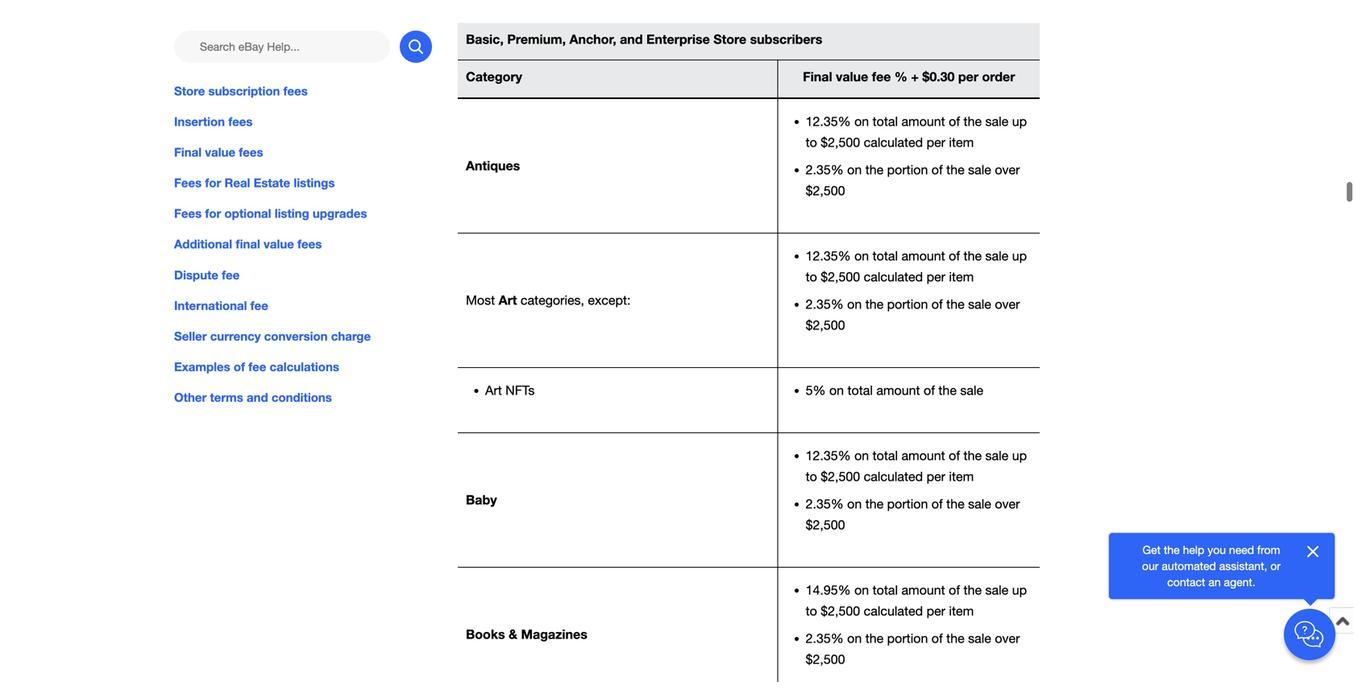 Task type: locate. For each thing, give the bounding box(es) containing it.
final value fees
[[174, 145, 263, 160]]

3 to from the top
[[806, 470, 817, 484]]

value left %
[[836, 69, 869, 84]]

3 up from the top
[[1012, 449, 1027, 463]]

3 portion from the top
[[887, 497, 928, 512]]

of
[[949, 114, 960, 129], [932, 162, 943, 177], [949, 249, 960, 264], [932, 297, 943, 312], [234, 360, 245, 374], [924, 383, 935, 398], [949, 449, 960, 463], [932, 497, 943, 512], [949, 583, 960, 598], [932, 632, 943, 646]]

upgrades
[[313, 207, 367, 221]]

14.95%
[[806, 583, 851, 598]]

optional
[[225, 207, 271, 221]]

calculated for antiques
[[864, 135, 923, 150]]

calculations
[[270, 360, 339, 374]]

0 vertical spatial value
[[836, 69, 869, 84]]

total
[[873, 114, 898, 129], [873, 249, 898, 264], [848, 383, 873, 398], [873, 449, 898, 463], [873, 583, 898, 598]]

3 12.35% from the top
[[806, 449, 851, 463]]

amount
[[902, 114, 945, 129], [902, 249, 945, 264], [877, 383, 920, 398], [902, 449, 945, 463], [902, 583, 945, 598]]

4 2.35% on the portion of the sale over $2,500 from the top
[[806, 632, 1020, 667]]

12.35% for baby
[[806, 449, 851, 463]]

fee
[[872, 69, 891, 84], [222, 268, 240, 282], [250, 299, 268, 313], [248, 360, 266, 374]]

insertion fees
[[174, 115, 253, 129]]

total inside 14.95% on total amount of the sale up to $2,500 calculated per item
[[873, 583, 898, 598]]

fees up insertion fees link
[[283, 84, 308, 98]]

order
[[982, 69, 1015, 84]]

fees up additional
[[174, 207, 202, 221]]

2 for from the top
[[205, 207, 221, 221]]

categories,
[[521, 293, 584, 308]]

value inside 'link'
[[264, 237, 294, 252]]

automated
[[1162, 560, 1216, 573]]

fees for optional listing upgrades link
[[174, 205, 432, 223]]

2.35% for books & magazines
[[806, 632, 844, 646]]

final for final value fees
[[174, 145, 202, 160]]

conversion
[[264, 329, 328, 344]]

1 vertical spatial store
[[174, 84, 205, 98]]

2.35%
[[806, 162, 844, 177], [806, 297, 844, 312], [806, 497, 844, 512], [806, 632, 844, 646]]

2 fees from the top
[[174, 207, 202, 221]]

final down subscribers
[[803, 69, 832, 84]]

except:
[[588, 293, 631, 308]]

1 2.35% on the portion of the sale over $2,500 from the top
[[806, 162, 1020, 198]]

over for baby
[[995, 497, 1020, 512]]

contact
[[1168, 576, 1206, 589]]

1 horizontal spatial value
[[264, 237, 294, 252]]

dispute fee
[[174, 268, 240, 282]]

fees down "final value fees" in the left of the page
[[174, 176, 202, 190]]

value
[[836, 69, 869, 84], [205, 145, 235, 160], [264, 237, 294, 252]]

to inside 14.95% on total amount of the sale up to $2,500 calculated per item
[[806, 604, 817, 619]]

4 calculated from the top
[[864, 604, 923, 619]]

3 12.35% on total amount of the sale up to $2,500 calculated per item from the top
[[806, 449, 1027, 484]]

0 vertical spatial for
[[205, 176, 221, 190]]

1 vertical spatial fees
[[174, 207, 202, 221]]

2 item from the top
[[949, 270, 974, 285]]

2 horizontal spatial value
[[836, 69, 869, 84]]

1 portion from the top
[[887, 162, 928, 177]]

most art categories, except:
[[466, 293, 631, 308]]

1 horizontal spatial and
[[620, 31, 643, 47]]

need
[[1229, 544, 1254, 557]]

0 vertical spatial 12.35% on total amount of the sale up to $2,500 calculated per item
[[806, 114, 1027, 150]]

or
[[1271, 560, 1281, 573]]

final down insertion
[[174, 145, 202, 160]]

1 12.35% on total amount of the sale up to $2,500 calculated per item from the top
[[806, 114, 1027, 150]]

fees
[[283, 84, 308, 98], [228, 115, 253, 129], [239, 145, 263, 160], [297, 237, 322, 252]]

the
[[964, 114, 982, 129], [866, 162, 884, 177], [947, 162, 965, 177], [964, 249, 982, 264], [866, 297, 884, 312], [947, 297, 965, 312], [939, 383, 957, 398], [964, 449, 982, 463], [866, 497, 884, 512], [947, 497, 965, 512], [1164, 544, 1180, 557], [964, 583, 982, 598], [866, 632, 884, 646], [947, 632, 965, 646]]

assistant,
[[1220, 560, 1268, 573]]

item inside 14.95% on total amount of the sale up to $2,500 calculated per item
[[949, 604, 974, 619]]

1 2.35% from the top
[[806, 162, 844, 177]]

other terms and conditions
[[174, 391, 332, 405]]

international fee link
[[174, 297, 432, 315]]

international fee
[[174, 299, 268, 313]]

1 for from the top
[[205, 176, 221, 190]]

fees down fees for optional listing upgrades link
[[297, 237, 322, 252]]

total for books & magazines
[[873, 583, 898, 598]]

and
[[620, 31, 643, 47], [247, 391, 268, 405]]

2 12.35% on total amount of the sale up to $2,500 calculated per item from the top
[[806, 249, 1027, 285]]

3 item from the top
[[949, 470, 974, 484]]

1 vertical spatial 12.35% on total amount of the sale up to $2,500 calculated per item
[[806, 249, 1027, 285]]

up inside 14.95% on total amount of the sale up to $2,500 calculated per item
[[1012, 583, 1027, 598]]

and down examples of fee calculations
[[247, 391, 268, 405]]

over
[[995, 162, 1020, 177], [995, 297, 1020, 312], [995, 497, 1020, 512], [995, 632, 1020, 646]]

get the help you need from our automated assistant, or contact an agent. tooltip
[[1135, 543, 1288, 591]]

1 fees from the top
[[174, 176, 202, 190]]

1 vertical spatial value
[[205, 145, 235, 160]]

1 to from the top
[[806, 135, 817, 150]]

fees up fees for real estate listings
[[239, 145, 263, 160]]

1 up from the top
[[1012, 114, 1027, 129]]

amount inside 14.95% on total amount of the sale up to $2,500 calculated per item
[[902, 583, 945, 598]]

most
[[466, 293, 495, 308]]

final
[[236, 237, 260, 252]]

magazines
[[521, 627, 588, 643]]

0 vertical spatial 12.35%
[[806, 114, 851, 129]]

total for baby
[[873, 449, 898, 463]]

3 over from the top
[[995, 497, 1020, 512]]

0 horizontal spatial and
[[247, 391, 268, 405]]

from
[[1258, 544, 1281, 557]]

2 2.35% on the portion of the sale over $2,500 from the top
[[806, 297, 1020, 333]]

item for books & magazines
[[949, 604, 974, 619]]

fees
[[174, 176, 202, 190], [174, 207, 202, 221]]

value right final at the left of page
[[264, 237, 294, 252]]

12.35%
[[806, 114, 851, 129], [806, 249, 851, 264], [806, 449, 851, 463]]

for up additional
[[205, 207, 221, 221]]

international
[[174, 299, 247, 313]]

seller currency conversion charge
[[174, 329, 371, 344]]

value down insertion fees
[[205, 145, 235, 160]]

calculated inside 14.95% on total amount of the sale up to $2,500 calculated per item
[[864, 604, 923, 619]]

2 2.35% from the top
[[806, 297, 844, 312]]

up
[[1012, 114, 1027, 129], [1012, 249, 1027, 264], [1012, 449, 1027, 463], [1012, 583, 1027, 598]]

1 vertical spatial 12.35%
[[806, 249, 851, 264]]

sale
[[986, 114, 1009, 129], [968, 162, 991, 177], [986, 249, 1009, 264], [968, 297, 991, 312], [960, 383, 984, 398], [986, 449, 1009, 463], [968, 497, 991, 512], [986, 583, 1009, 598], [968, 632, 991, 646]]

per for antiques
[[927, 135, 946, 150]]

1 vertical spatial and
[[247, 391, 268, 405]]

4 item from the top
[[949, 604, 974, 619]]

fees down store subscription fees
[[228, 115, 253, 129]]

art left nfts
[[485, 383, 502, 398]]

for
[[205, 176, 221, 190], [205, 207, 221, 221]]

calculated
[[864, 135, 923, 150], [864, 270, 923, 285], [864, 470, 923, 484], [864, 604, 923, 619]]

store up insertion
[[174, 84, 205, 98]]

get
[[1143, 544, 1161, 557]]

2.35% on the portion of the sale over $2,500 for baby
[[806, 497, 1020, 533]]

$2,500
[[821, 135, 860, 150], [806, 183, 845, 198], [821, 270, 860, 285], [806, 318, 845, 333], [821, 470, 860, 484], [806, 518, 845, 533], [821, 604, 860, 619], [806, 653, 845, 667]]

the inside get the help you need from our automated assistant, or contact an agent.
[[1164, 544, 1180, 557]]

3 calculated from the top
[[864, 470, 923, 484]]

2 12.35% from the top
[[806, 249, 851, 264]]

basic,
[[466, 31, 504, 47]]

2 vertical spatial value
[[264, 237, 294, 252]]

1 vertical spatial art
[[485, 383, 502, 398]]

calculated for books & magazines
[[864, 604, 923, 619]]

0 horizontal spatial store
[[174, 84, 205, 98]]

store
[[714, 31, 747, 47], [174, 84, 205, 98]]

0 vertical spatial fees
[[174, 176, 202, 190]]

up for baby
[[1012, 449, 1027, 463]]

per inside 14.95% on total amount of the sale up to $2,500 calculated per item
[[927, 604, 946, 619]]

+
[[911, 69, 919, 84]]

12.35% on total amount of the sale up to $2,500 calculated per item
[[806, 114, 1027, 150], [806, 249, 1027, 285], [806, 449, 1027, 484]]

4 to from the top
[[806, 604, 817, 619]]

0 horizontal spatial final
[[174, 145, 202, 160]]

0 vertical spatial store
[[714, 31, 747, 47]]

and inside other terms and conditions link
[[247, 391, 268, 405]]

fees for real estate listings link
[[174, 174, 432, 192]]

and right anchor,
[[620, 31, 643, 47]]

art right most
[[499, 293, 517, 308]]

amount for baby
[[902, 449, 945, 463]]

fees inside insertion fees link
[[228, 115, 253, 129]]

additional final value fees link
[[174, 236, 432, 253]]

art
[[499, 293, 517, 308], [485, 383, 502, 398]]

4 portion from the top
[[887, 632, 928, 646]]

4 2.35% from the top
[[806, 632, 844, 646]]

3 2.35% on the portion of the sale over $2,500 from the top
[[806, 497, 1020, 533]]

insertion
[[174, 115, 225, 129]]

basic, premium, anchor, and enterprise store subscribers
[[466, 31, 823, 47]]

amount for antiques
[[902, 114, 945, 129]]

portion
[[887, 162, 928, 177], [887, 297, 928, 312], [887, 497, 928, 512], [887, 632, 928, 646]]

nfts
[[506, 383, 535, 398]]

agent.
[[1224, 576, 1256, 589]]

2.35% for antiques
[[806, 162, 844, 177]]

item
[[949, 135, 974, 150], [949, 270, 974, 285], [949, 470, 974, 484], [949, 604, 974, 619]]

1 calculated from the top
[[864, 135, 923, 150]]

1 horizontal spatial final
[[803, 69, 832, 84]]

4 up from the top
[[1012, 583, 1027, 598]]

4 over from the top
[[995, 632, 1020, 646]]

per
[[958, 69, 979, 84], [927, 135, 946, 150], [927, 270, 946, 285], [927, 470, 946, 484], [927, 604, 946, 619]]

up for antiques
[[1012, 114, 1027, 129]]

1 vertical spatial final
[[174, 145, 202, 160]]

0 vertical spatial final
[[803, 69, 832, 84]]

additional
[[174, 237, 232, 252]]

conditions
[[272, 391, 332, 405]]

0 vertical spatial and
[[620, 31, 643, 47]]

2.35% on the portion of the sale over $2,500
[[806, 162, 1020, 198], [806, 297, 1020, 333], [806, 497, 1020, 533], [806, 632, 1020, 667]]

0 horizontal spatial value
[[205, 145, 235, 160]]

fees inside additional final value fees 'link'
[[297, 237, 322, 252]]

1 over from the top
[[995, 162, 1020, 177]]

2 portion from the top
[[887, 297, 928, 312]]

2 vertical spatial 12.35%
[[806, 449, 851, 463]]

to
[[806, 135, 817, 150], [806, 270, 817, 285], [806, 470, 817, 484], [806, 604, 817, 619]]

store right enterprise
[[714, 31, 747, 47]]

final
[[803, 69, 832, 84], [174, 145, 202, 160]]

for left real
[[205, 176, 221, 190]]

1 12.35% from the top
[[806, 114, 851, 129]]

of inside 14.95% on total amount of the sale up to $2,500 calculated per item
[[949, 583, 960, 598]]

2 vertical spatial 12.35% on total amount of the sale up to $2,500 calculated per item
[[806, 449, 1027, 484]]

fee up other terms and conditions
[[248, 360, 266, 374]]

our
[[1142, 560, 1159, 573]]

1 item from the top
[[949, 135, 974, 150]]

2.35% for baby
[[806, 497, 844, 512]]

1 vertical spatial for
[[205, 207, 221, 221]]

3 2.35% from the top
[[806, 497, 844, 512]]



Task type: describe. For each thing, give the bounding box(es) containing it.
fees for fees for optional listing upgrades
[[174, 207, 202, 221]]

5%
[[806, 383, 826, 398]]

2 calculated from the top
[[864, 270, 923, 285]]

books
[[466, 627, 505, 643]]

final value fee % + $0.30 per order
[[803, 69, 1015, 84]]

$0.30
[[923, 69, 955, 84]]

fees inside final value fees link
[[239, 145, 263, 160]]

store subscription fees
[[174, 84, 308, 98]]

an
[[1209, 576, 1221, 589]]

estate
[[254, 176, 290, 190]]

over for books & magazines
[[995, 632, 1020, 646]]

help
[[1183, 544, 1205, 557]]

portion for books & magazines
[[887, 632, 928, 646]]

currency
[[210, 329, 261, 344]]

for for real
[[205, 176, 221, 190]]

seller
[[174, 329, 207, 344]]

$2,500 inside 14.95% on total amount of the sale up to $2,500 calculated per item
[[821, 604, 860, 619]]

dispute
[[174, 268, 218, 282]]

portion for antiques
[[887, 162, 928, 177]]

total for antiques
[[873, 114, 898, 129]]

to for books & magazines
[[806, 604, 817, 619]]

final for final value fee % + $0.30 per order
[[803, 69, 832, 84]]

other terms and conditions link
[[174, 389, 432, 407]]

12.35% for antiques
[[806, 114, 851, 129]]

on inside 14.95% on total amount of the sale up to $2,500 calculated per item
[[855, 583, 869, 598]]

listings
[[294, 176, 335, 190]]

final value fees link
[[174, 144, 432, 161]]

insertion fees link
[[174, 113, 432, 131]]

2 to from the top
[[806, 270, 817, 285]]

additional final value fees
[[174, 237, 322, 252]]

fee left %
[[872, 69, 891, 84]]

get the help you need from our automated assistant, or contact an agent.
[[1142, 544, 1281, 589]]

store subscription fees link
[[174, 82, 432, 100]]

value for fee
[[836, 69, 869, 84]]

1 horizontal spatial store
[[714, 31, 747, 47]]

art nfts
[[485, 383, 535, 398]]

&
[[509, 627, 518, 643]]

you
[[1208, 544, 1226, 557]]

premium,
[[507, 31, 566, 47]]

baby
[[466, 493, 497, 508]]

to for antiques
[[806, 135, 817, 150]]

item for antiques
[[949, 135, 974, 150]]

12.35% on total amount of the sale up to $2,500 calculated per item for antiques
[[806, 114, 1027, 150]]

real
[[225, 176, 250, 190]]

12.35% on total amount of the sale up to $2,500 calculated per item for baby
[[806, 449, 1027, 484]]

subscribers
[[750, 31, 823, 47]]

calculated for baby
[[864, 470, 923, 484]]

enterprise
[[647, 31, 710, 47]]

2 over from the top
[[995, 297, 1020, 312]]

fees for real estate listings
[[174, 176, 335, 190]]

sale inside 14.95% on total amount of the sale up to $2,500 calculated per item
[[986, 583, 1009, 598]]

examples
[[174, 360, 230, 374]]

2 up from the top
[[1012, 249, 1027, 264]]

14.95% on total amount of the sale up to $2,500 calculated per item
[[806, 583, 1027, 619]]

to for baby
[[806, 470, 817, 484]]

amount for books & magazines
[[902, 583, 945, 598]]

listing
[[275, 207, 309, 221]]

examples of fee calculations link
[[174, 358, 432, 376]]

anchor,
[[570, 31, 616, 47]]

up for books & magazines
[[1012, 583, 1027, 598]]

the inside 14.95% on total amount of the sale up to $2,500 calculated per item
[[964, 583, 982, 598]]

other
[[174, 391, 207, 405]]

seller currency conversion charge link
[[174, 328, 432, 345]]

%
[[895, 69, 908, 84]]

fee up the international fee
[[222, 268, 240, 282]]

fees for optional listing upgrades
[[174, 207, 367, 221]]

books & magazines
[[466, 627, 588, 643]]

charge
[[331, 329, 371, 344]]

antiques
[[466, 158, 520, 173]]

fee up seller currency conversion charge
[[250, 299, 268, 313]]

fees inside store subscription fees link
[[283, 84, 308, 98]]

category
[[466, 69, 522, 84]]

2.35% on the portion of the sale over $2,500 for books & magazines
[[806, 632, 1020, 667]]

dispute fee link
[[174, 266, 432, 284]]

value for fees
[[205, 145, 235, 160]]

5% on total amount of the sale
[[806, 383, 984, 398]]

for for optional
[[205, 207, 221, 221]]

0 vertical spatial art
[[499, 293, 517, 308]]

terms
[[210, 391, 243, 405]]

over for antiques
[[995, 162, 1020, 177]]

item for baby
[[949, 470, 974, 484]]

subscription
[[208, 84, 280, 98]]

examples of fee calculations
[[174, 360, 339, 374]]

per for baby
[[927, 470, 946, 484]]

2.35% on the portion of the sale over $2,500 for antiques
[[806, 162, 1020, 198]]

portion for baby
[[887, 497, 928, 512]]

per for books & magazines
[[927, 604, 946, 619]]

fees for fees for real estate listings
[[174, 176, 202, 190]]

Search eBay Help... text field
[[174, 31, 390, 63]]



Task type: vqa. For each thing, say whether or not it's contained in the screenshot.
Yellow
no



